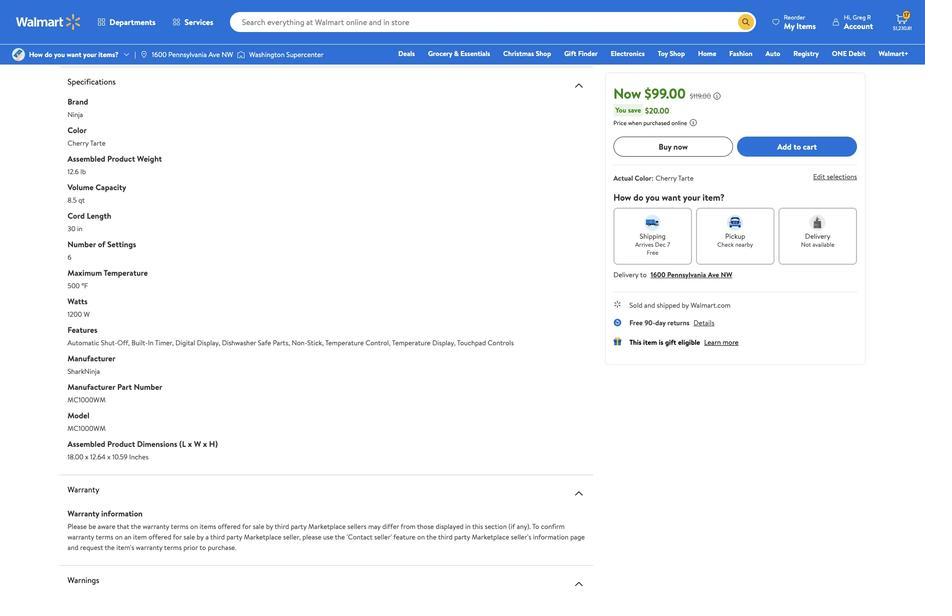 Task type: locate. For each thing, give the bounding box(es) containing it.
1600 down dec
[[651, 270, 666, 280]]

1 vertical spatial tarte
[[679, 173, 694, 183]]

0 horizontal spatial display,
[[197, 338, 220, 348]]

1 vertical spatial free
[[630, 318, 643, 328]]

delivery not available
[[802, 231, 835, 249]]

offered right items at bottom left
[[218, 521, 241, 531]]

0 horizontal spatial you
[[54, 50, 65, 60]]

1 horizontal spatial  image
[[237, 50, 245, 60]]

0 horizontal spatial shop
[[536, 49, 552, 59]]

0 vertical spatial offered
[[218, 521, 241, 531]]

pennsylvania down services popup button
[[168, 50, 207, 60]]

display,
[[197, 338, 220, 348], [433, 338, 456, 348]]

electronics
[[611, 49, 645, 59]]

Walmart Site-Wide search field
[[230, 12, 757, 32]]

for right items at bottom left
[[242, 521, 251, 531]]

x left 12.64
[[85, 452, 89, 462]]

1 vertical spatial how
[[614, 191, 632, 204]]

color right actual
[[635, 173, 652, 183]]

third up seller,
[[275, 521, 289, 531]]

on left items at bottom left
[[190, 521, 198, 531]]

nw left washington
[[222, 50, 233, 60]]

0 vertical spatial delivery
[[806, 231, 831, 241]]

those
[[417, 521, 434, 531]]

terms left the prior at the left of the page
[[164, 542, 182, 552]]

0 vertical spatial for
[[242, 521, 251, 531]]

0 vertical spatial number
[[68, 238, 96, 249]]

nw down check
[[721, 270, 733, 280]]

0 horizontal spatial offered
[[149, 532, 171, 542]]

1 horizontal spatial how
[[614, 191, 632, 204]]

1 product from the top
[[107, 153, 135, 164]]

0 vertical spatial and
[[645, 300, 656, 310]]

1600 right |
[[152, 50, 167, 60]]

and
[[645, 300, 656, 310], [68, 542, 78, 552]]

0 vertical spatial in
[[77, 223, 83, 233]]

0 vertical spatial cherry
[[68, 138, 89, 148]]

learn more button
[[705, 337, 739, 347]]

purchased
[[644, 119, 671, 127]]

item left is
[[644, 337, 658, 347]]

you down the walmart image
[[54, 50, 65, 60]]

1 horizontal spatial and
[[645, 300, 656, 310]]

intent image for delivery image
[[810, 215, 826, 231]]

to down arrives
[[641, 270, 647, 280]]

in
[[77, 223, 83, 233], [466, 521, 471, 531]]

warnings image
[[573, 578, 585, 590]]

delivery inside delivery not available
[[806, 231, 831, 241]]

0 horizontal spatial sale
[[184, 532, 195, 542]]

warranty right that
[[143, 521, 169, 531]]

lb
[[80, 166, 86, 176]]

confirm
[[541, 521, 565, 531]]

2 horizontal spatial temperature
[[392, 338, 431, 348]]

0 horizontal spatial  image
[[140, 51, 148, 59]]

1 horizontal spatial you
[[646, 191, 660, 204]]

delivery down intent image for delivery at the right of the page
[[806, 231, 831, 241]]

party down 'displayed'
[[455, 532, 470, 542]]

1 vertical spatial assembled
[[68, 438, 105, 449]]

0 vertical spatial do
[[45, 50, 52, 60]]

and right 'sold'
[[645, 300, 656, 310]]

1 horizontal spatial display,
[[433, 338, 456, 348]]

information down confirm
[[533, 532, 569, 542]]

now
[[674, 141, 688, 152]]

warranty information please be aware that the warranty terms on items offered for sale by third party marketplace sellers may differ from those displayed in this section (if any). to confirm warranty terms on an item offered for sale by a third party marketplace seller, please use the 'contact seller' feature on the third party marketplace seller's information page and request the item's warranty terms prior to purchase.
[[68, 508, 585, 552]]

to inside button
[[794, 141, 802, 152]]

temperature right control,
[[392, 338, 431, 348]]

1 horizontal spatial temperature
[[325, 338, 364, 348]]

1 horizontal spatial to
[[641, 270, 647, 280]]

ave up walmart.com
[[708, 270, 720, 280]]

one
[[833, 49, 848, 59]]

reorder
[[785, 13, 806, 21]]

a
[[206, 532, 209, 542]]

1 vertical spatial manufacturer
[[68, 381, 115, 392]]

1 horizontal spatial free
[[647, 248, 659, 257]]

how down actual
[[614, 191, 632, 204]]

warranty right item's
[[136, 542, 163, 552]]

product left weight
[[107, 153, 135, 164]]

0 horizontal spatial third
[[210, 532, 225, 542]]

w right 1200
[[84, 309, 90, 319]]

0 vertical spatial free
[[647, 248, 659, 257]]

 image right |
[[140, 51, 148, 59]]

&
[[454, 49, 459, 59]]

 image
[[12, 48, 25, 61]]

marketplace
[[308, 521, 346, 531], [244, 532, 282, 542], [472, 532, 510, 542]]

display, left touchpad
[[433, 338, 456, 348]]

from
[[401, 521, 416, 531]]

number
[[68, 238, 96, 249], [134, 381, 162, 392]]

to down a
[[200, 542, 206, 552]]

shop for christmas shop
[[536, 49, 552, 59]]

color inside brand ninja color cherry tarte assembled product weight 12.6 lb volume capacity 8.5 qt cord length 30 in number of settings 6 maximum temperature 500 ºf watts 1200 w features automatic shut-off, built-in timer, digital display, dishwasher safe parts, non-stick, temperature control, temperature display, touchpad controls manufacturer sharkninja manufacturer part number mc1000wm model mc1000wm assembled product dimensions (l x w x h) 18.00 x 12.64 x 10.59 inches
[[68, 124, 87, 135]]

temperature
[[104, 267, 148, 278], [325, 338, 364, 348], [392, 338, 431, 348]]

1 vertical spatial w
[[194, 438, 201, 449]]

greg
[[853, 13, 866, 21]]

pennsylvania up sold and shipped by walmart.com
[[668, 270, 707, 280]]

1 vertical spatial you
[[646, 191, 660, 204]]

0 horizontal spatial number
[[68, 238, 96, 249]]

17
[[905, 11, 910, 19]]

1 horizontal spatial offered
[[218, 521, 241, 531]]

0 vertical spatial mc1000wm
[[68, 395, 106, 405]]

1 vertical spatial nw
[[721, 270, 733, 280]]

tarte inside brand ninja color cherry tarte assembled product weight 12.6 lb volume capacity 8.5 qt cord length 30 in number of settings 6 maximum temperature 500 ºf watts 1200 w features automatic shut-off, built-in timer, digital display, dishwasher safe parts, non-stick, temperature control, temperature display, touchpad controls manufacturer sharkninja manufacturer part number mc1000wm model mc1000wm assembled product dimensions (l x w x h) 18.00 x 12.64 x 10.59 inches
[[90, 138, 106, 148]]

warranty
[[143, 521, 169, 531], [68, 532, 94, 542], [136, 542, 163, 552]]

and left 'request' on the bottom of the page
[[68, 542, 78, 552]]

h)
[[209, 438, 218, 449]]

0 vertical spatial tarte
[[90, 138, 106, 148]]

marketplace left seller,
[[244, 532, 282, 542]]

volume
[[68, 181, 94, 192]]

0 vertical spatial you
[[54, 50, 65, 60]]

0 horizontal spatial and
[[68, 542, 78, 552]]

0 vertical spatial how
[[29, 50, 43, 60]]

0 horizontal spatial by
[[197, 532, 204, 542]]

marketplace up use
[[308, 521, 346, 531]]

warranty inside warranty information please be aware that the warranty terms on items offered for sale by third party marketplace sellers may differ from those displayed in this section (if any). to confirm warranty terms on an item offered for sale by a third party marketplace seller, please use the 'contact seller' feature on the third party marketplace seller's information page and request the item's warranty terms prior to purchase.
[[68, 508, 99, 519]]

'contact
[[347, 532, 373, 542]]

to
[[533, 521, 540, 531]]

your left items?
[[83, 50, 97, 60]]

this
[[473, 521, 484, 531]]

w right (l
[[194, 438, 201, 449]]

manufacturer up sharkninja
[[68, 353, 116, 364]]

0 horizontal spatial for
[[173, 532, 182, 542]]

specifications
[[68, 76, 116, 87]]

for left a
[[173, 532, 182, 542]]

r
[[868, 13, 872, 21]]

1 vertical spatial item
[[133, 532, 147, 542]]

purchase.
[[208, 542, 237, 552]]

 image
[[237, 50, 245, 60], [140, 51, 148, 59]]

walmart image
[[16, 14, 81, 30]]

marketplace down section
[[472, 532, 510, 542]]

1 vertical spatial warranty
[[68, 508, 99, 519]]

touchpad
[[457, 338, 486, 348]]

w
[[84, 309, 90, 319], [194, 438, 201, 449]]

your
[[83, 50, 97, 60], [684, 191, 701, 204]]

tarte up how do you want your item?
[[679, 173, 694, 183]]

the down the those
[[427, 532, 437, 542]]

1 mc1000wm from the top
[[68, 395, 106, 405]]

0 horizontal spatial do
[[45, 50, 52, 60]]

product up 10.59
[[107, 438, 135, 449]]

tarte up capacity
[[90, 138, 106, 148]]

one debit
[[833, 49, 866, 59]]

edit
[[814, 172, 826, 182]]

third down 'displayed'
[[438, 532, 453, 542]]

how down the walmart image
[[29, 50, 43, 60]]

0 horizontal spatial item
[[133, 532, 147, 542]]

(l
[[179, 438, 186, 449]]

seller's
[[511, 532, 532, 542]]

to for add
[[794, 141, 802, 152]]

cherry right :
[[656, 173, 677, 183]]

1 horizontal spatial shop
[[670, 49, 686, 59]]

see less button
[[68, 30, 585, 50]]

an
[[124, 532, 132, 542]]

0 vertical spatial information
[[101, 508, 143, 519]]

free
[[647, 248, 659, 257], [630, 318, 643, 328]]

capacity
[[96, 181, 126, 192]]

:
[[652, 173, 654, 183]]

terms down aware
[[96, 532, 113, 542]]

on down the those
[[418, 532, 425, 542]]

0 vertical spatial assembled
[[68, 153, 105, 164]]

terms up the prior at the left of the page
[[171, 521, 189, 531]]

walmart+
[[879, 49, 909, 59]]

0 vertical spatial ave
[[209, 50, 220, 60]]

fashion link
[[725, 48, 758, 59]]

offered right an
[[149, 532, 171, 542]]

edit selections
[[814, 172, 858, 182]]

learn
[[705, 337, 722, 347]]

auto link
[[762, 48, 786, 59]]

number up 6 at left
[[68, 238, 96, 249]]

actual color : cherry tarte
[[614, 173, 694, 183]]

see less
[[308, 35, 337, 46]]

shop right toy
[[670, 49, 686, 59]]

temperature down "settings"
[[104, 267, 148, 278]]

2 shop from the left
[[670, 49, 686, 59]]

the right that
[[131, 521, 141, 531]]

want down actual color : cherry tarte
[[662, 191, 681, 204]]

warranty up please
[[68, 508, 99, 519]]

 image left washington
[[237, 50, 245, 60]]

x right (l
[[188, 438, 192, 449]]

1 vertical spatial product
[[107, 438, 135, 449]]

party up seller,
[[291, 521, 307, 531]]

on left an
[[115, 532, 123, 542]]

0 vertical spatial manufacturer
[[68, 353, 116, 364]]

1 shop from the left
[[536, 49, 552, 59]]

warranty down please
[[68, 532, 94, 542]]

sharkninja
[[68, 366, 100, 376]]

0 vertical spatial warranty
[[68, 484, 99, 495]]

in right 30
[[77, 223, 83, 233]]

cherry inside brand ninja color cherry tarte assembled product weight 12.6 lb volume capacity 8.5 qt cord length 30 in number of settings 6 maximum temperature 500 ºf watts 1200 w features automatic shut-off, built-in timer, digital display, dishwasher safe parts, non-stick, temperature control, temperature display, touchpad controls manufacturer sharkninja manufacturer part number mc1000wm model mc1000wm assembled product dimensions (l x w x h) 18.00 x 12.64 x 10.59 inches
[[68, 138, 89, 148]]

you down :
[[646, 191, 660, 204]]

departments button
[[89, 10, 164, 34]]

price when purchased online
[[614, 119, 688, 127]]

0 horizontal spatial w
[[84, 309, 90, 319]]

1 vertical spatial delivery
[[614, 270, 639, 280]]

delivery for not
[[806, 231, 831, 241]]

not
[[802, 240, 812, 249]]

0 vertical spatial nw
[[222, 50, 233, 60]]

2 vertical spatial to
[[200, 542, 206, 552]]

0 vertical spatial to
[[794, 141, 802, 152]]

1 vertical spatial mc1000wm
[[68, 423, 106, 433]]

2 warranty from the top
[[68, 508, 99, 519]]

registry link
[[790, 48, 824, 59]]

1 vertical spatial want
[[662, 191, 681, 204]]

mc1000wm down 'model'
[[68, 423, 106, 433]]

1 horizontal spatial in
[[466, 521, 471, 531]]

0 horizontal spatial temperature
[[104, 267, 148, 278]]

manufacturer down sharkninja
[[68, 381, 115, 392]]

x left 10.59
[[107, 452, 111, 462]]

0 vertical spatial item
[[644, 337, 658, 347]]

1 horizontal spatial delivery
[[806, 231, 831, 241]]

1 horizontal spatial for
[[242, 521, 251, 531]]

mc1000wm
[[68, 395, 106, 405], [68, 423, 106, 433]]

free left 90-
[[630, 318, 643, 328]]

1 warranty from the top
[[68, 484, 99, 495]]

mc1000wm up 'model'
[[68, 395, 106, 405]]

party up purchase.
[[227, 532, 242, 542]]

1 vertical spatial your
[[684, 191, 701, 204]]

0 horizontal spatial in
[[77, 223, 83, 233]]

in left this
[[466, 521, 471, 531]]

0 horizontal spatial nw
[[222, 50, 233, 60]]

free inside shipping arrives dec 7 free
[[647, 248, 659, 257]]

1 vertical spatial cherry
[[656, 173, 677, 183]]

your left "item?" at the top right of the page
[[684, 191, 701, 204]]

page
[[571, 532, 585, 542]]

delivery up 'sold'
[[614, 270, 639, 280]]

item?
[[703, 191, 725, 204]]

to left cart at right
[[794, 141, 802, 152]]

use
[[323, 532, 334, 542]]

less
[[322, 35, 337, 46]]

intent image for shipping image
[[645, 215, 661, 231]]

1 vertical spatial and
[[68, 542, 78, 552]]

do down actual color : cherry tarte
[[634, 191, 644, 204]]

$99.00
[[645, 84, 686, 103]]

1 horizontal spatial party
[[291, 521, 307, 531]]

assembled up 18.00
[[68, 438, 105, 449]]

third right a
[[210, 532, 225, 542]]

display, right digital
[[197, 338, 220, 348]]

color down ninja
[[68, 124, 87, 135]]

1 vertical spatial information
[[533, 532, 569, 542]]

2 horizontal spatial to
[[794, 141, 802, 152]]

1 horizontal spatial do
[[634, 191, 644, 204]]

your for item?
[[684, 191, 701, 204]]

item right an
[[133, 532, 147, 542]]

sold
[[630, 300, 643, 310]]

2 product from the top
[[107, 438, 135, 449]]

ave down services
[[209, 50, 220, 60]]

on
[[190, 521, 198, 531], [115, 532, 123, 542], [418, 532, 425, 542]]

settings
[[107, 238, 136, 249]]

temperature right stick,
[[325, 338, 364, 348]]

number right part
[[134, 381, 162, 392]]

gifting made easy image
[[614, 337, 622, 345]]

want up specifications
[[67, 50, 82, 60]]

prior
[[184, 542, 198, 552]]

edit selections button
[[814, 172, 858, 182]]

warranty for warranty
[[68, 484, 99, 495]]

0 vertical spatial product
[[107, 153, 135, 164]]

1 horizontal spatial nw
[[721, 270, 733, 280]]

cherry down ninja
[[68, 138, 89, 148]]

cherry
[[68, 138, 89, 148], [656, 173, 677, 183]]

items
[[200, 521, 216, 531]]

do down the walmart image
[[45, 50, 52, 60]]

cord
[[68, 210, 85, 221]]

want
[[67, 50, 82, 60], [662, 191, 681, 204]]

warranty for warranty information please be aware that the warranty terms on items offered for sale by third party marketplace sellers may differ from those displayed in this section (if any). to confirm warranty terms on an item offered for sale by a third party marketplace seller, please use the 'contact seller' feature on the third party marketplace seller's information page and request the item's warranty terms prior to purchase.
[[68, 508, 99, 519]]

assembled up the lb
[[68, 153, 105, 164]]

1 vertical spatial do
[[634, 191, 644, 204]]

watts
[[68, 296, 88, 307]]

information up that
[[101, 508, 143, 519]]

x
[[188, 438, 192, 449], [203, 438, 207, 449], [85, 452, 89, 462], [107, 452, 111, 462]]

how
[[29, 50, 43, 60], [614, 191, 632, 204]]

shop right christmas
[[536, 49, 552, 59]]

auto
[[766, 49, 781, 59]]

ninja
[[68, 109, 83, 119]]

free down shipping
[[647, 248, 659, 257]]

 image for 1600 pennsylvania ave nw
[[140, 51, 148, 59]]

warranty down 18.00
[[68, 484, 99, 495]]

1 vertical spatial ave
[[708, 270, 720, 280]]

1 horizontal spatial your
[[684, 191, 701, 204]]

pickup
[[726, 231, 746, 241]]

aware
[[98, 521, 115, 531]]



Task type: vqa. For each thing, say whether or not it's contained in the screenshot.
sale to the top
yes



Task type: describe. For each thing, give the bounding box(es) containing it.
please
[[68, 521, 87, 531]]

differ
[[383, 521, 399, 531]]

2 horizontal spatial marketplace
[[472, 532, 510, 542]]

cherry for :
[[656, 173, 677, 183]]

brand
[[68, 96, 88, 107]]

inches
[[129, 452, 149, 462]]

washington supercenter
[[249, 50, 324, 60]]

0 vertical spatial 1600
[[152, 50, 167, 60]]

control,
[[366, 338, 391, 348]]

delivery to 1600 pennsylvania ave nw
[[614, 270, 733, 280]]

90-
[[645, 318, 656, 328]]

weight
[[137, 153, 162, 164]]

2 vertical spatial terms
[[164, 542, 182, 552]]

you for how do you want your item?
[[646, 191, 660, 204]]

2 horizontal spatial party
[[455, 532, 470, 542]]

the right use
[[335, 532, 345, 542]]

0 horizontal spatial party
[[227, 532, 242, 542]]

free 90-day returns details
[[630, 318, 715, 328]]

maximum
[[68, 267, 102, 278]]

cart
[[804, 141, 818, 152]]

0 horizontal spatial on
[[115, 532, 123, 542]]

0 vertical spatial warranty
[[143, 521, 169, 531]]

price
[[614, 119, 627, 127]]

finder
[[578, 49, 598, 59]]

dec
[[656, 240, 666, 249]]

christmas shop
[[504, 49, 552, 59]]

in inside brand ninja color cherry tarte assembled product weight 12.6 lb volume capacity 8.5 qt cord length 30 in number of settings 6 maximum temperature 500 ºf watts 1200 w features automatic shut-off, built-in timer, digital display, dishwasher safe parts, non-stick, temperature control, temperature display, touchpad controls manufacturer sharkninja manufacturer part number mc1000wm model mc1000wm assembled product dimensions (l x w x h) 18.00 x 12.64 x 10.59 inches
[[77, 223, 83, 233]]

7
[[668, 240, 671, 249]]

how do you want your items?
[[29, 50, 119, 60]]

shipped
[[657, 300, 681, 310]]

shop for toy shop
[[670, 49, 686, 59]]

details
[[694, 318, 715, 328]]

item inside warranty information please be aware that the warranty terms on items offered for sale by third party marketplace sellers may differ from those displayed in this section (if any). to confirm warranty terms on an item offered for sale by a third party marketplace seller, please use the 'contact seller' feature on the third party marketplace seller's information page and request the item's warranty terms prior to purchase.
[[133, 532, 147, 542]]

deals link
[[394, 48, 420, 59]]

how for how do you want your item?
[[614, 191, 632, 204]]

grocery
[[428, 49, 453, 59]]

0 vertical spatial w
[[84, 309, 90, 319]]

digital
[[176, 338, 195, 348]]

now $99.00
[[614, 84, 686, 103]]

my
[[785, 20, 795, 31]]

in inside warranty information please be aware that the warranty terms on items offered for sale by third party marketplace sellers may differ from those displayed in this section (if any). to confirm warranty terms on an item offered for sale by a third party marketplace seller, please use the 'contact seller' feature on the third party marketplace seller's information page and request the item's warranty terms prior to purchase.
[[466, 521, 471, 531]]

1 horizontal spatial on
[[190, 521, 198, 531]]

non-
[[292, 338, 308, 348]]

please
[[303, 532, 322, 542]]

2 assembled from the top
[[68, 438, 105, 449]]

1600 pennsylvania ave nw
[[152, 50, 233, 60]]

essentials
[[461, 49, 491, 59]]

services
[[185, 17, 214, 28]]

1 horizontal spatial third
[[275, 521, 289, 531]]

gift
[[666, 337, 677, 347]]

1 vertical spatial by
[[266, 521, 273, 531]]

0 vertical spatial terms
[[171, 521, 189, 531]]

gift
[[565, 49, 577, 59]]

when
[[629, 119, 642, 127]]

0 vertical spatial by
[[682, 300, 689, 310]]

how for how do you want your items?
[[29, 50, 43, 60]]

delivery for to
[[614, 270, 639, 280]]

dishwasher
[[222, 338, 256, 348]]

0 horizontal spatial marketplace
[[244, 532, 282, 542]]

registry
[[794, 49, 820, 59]]

2 vertical spatial warranty
[[136, 542, 163, 552]]

1 horizontal spatial w
[[194, 438, 201, 449]]

items
[[797, 20, 817, 31]]

add to cart
[[778, 141, 818, 152]]

0 horizontal spatial ave
[[209, 50, 220, 60]]

1 vertical spatial for
[[173, 532, 182, 542]]

2 display, from the left
[[433, 338, 456, 348]]

specifications image
[[573, 79, 585, 91]]

x left "h)"
[[203, 438, 207, 449]]

1 vertical spatial pennsylvania
[[668, 270, 707, 280]]

1 display, from the left
[[197, 338, 220, 348]]

12.6
[[68, 166, 79, 176]]

departments
[[110, 17, 156, 28]]

pickup check nearby
[[718, 231, 754, 249]]

do for how do you want your item?
[[634, 191, 644, 204]]

feature
[[394, 532, 416, 542]]

you for how do you want your items?
[[54, 50, 65, 60]]

legal information image
[[690, 119, 698, 127]]

of
[[98, 238, 105, 249]]

|
[[135, 50, 136, 60]]

returns
[[668, 318, 690, 328]]

to for delivery
[[641, 270, 647, 280]]

1 horizontal spatial marketplace
[[308, 521, 346, 531]]

home link
[[694, 48, 721, 59]]

warnings
[[68, 574, 99, 585]]

christmas shop link
[[499, 48, 556, 59]]

0 horizontal spatial information
[[101, 508, 143, 519]]

(if
[[509, 521, 515, 531]]

warranty image
[[573, 487, 585, 499]]

1 assembled from the top
[[68, 153, 105, 164]]

1 vertical spatial warranty
[[68, 532, 94, 542]]

do for how do you want your items?
[[45, 50, 52, 60]]

search icon image
[[743, 18, 751, 26]]

nearby
[[736, 240, 754, 249]]

shipping
[[640, 231, 666, 241]]

 image for washington supercenter
[[237, 50, 245, 60]]

1 manufacturer from the top
[[68, 353, 116, 364]]

request
[[80, 542, 103, 552]]

toy shop link
[[654, 48, 690, 59]]

this item is gift eligible learn more
[[630, 337, 739, 347]]

cherry for color
[[68, 138, 89, 148]]

500
[[68, 280, 80, 291]]

1 horizontal spatial item
[[644, 337, 658, 347]]

and inside warranty information please be aware that the warranty terms on items offered for sale by third party marketplace sellers may differ from those displayed in this section (if any). to confirm warranty terms on an item offered for sale by a third party marketplace seller, please use the 'contact seller' feature on the third party marketplace seller's information page and request the item's warranty terms prior to purchase.
[[68, 542, 78, 552]]

6
[[68, 252, 71, 262]]

want for items?
[[67, 50, 82, 60]]

1 horizontal spatial number
[[134, 381, 162, 392]]

1 vertical spatial offered
[[149, 532, 171, 542]]

2 mc1000wm from the top
[[68, 423, 106, 433]]

be
[[89, 521, 96, 531]]

Search search field
[[230, 12, 757, 32]]

1 horizontal spatial color
[[635, 173, 652, 183]]

now
[[614, 84, 642, 103]]

displayed
[[436, 521, 464, 531]]

account
[[845, 20, 874, 31]]

is
[[659, 337, 664, 347]]

tarte for :
[[679, 173, 694, 183]]

1 vertical spatial 1600
[[651, 270, 666, 280]]

1 horizontal spatial sale
[[253, 521, 264, 531]]

eligible
[[679, 337, 701, 347]]

christmas
[[504, 49, 534, 59]]

2 horizontal spatial on
[[418, 532, 425, 542]]

$119.00
[[690, 91, 712, 101]]

1 horizontal spatial ave
[[708, 270, 720, 280]]

2 vertical spatial by
[[197, 532, 204, 542]]

1 horizontal spatial information
[[533, 532, 569, 542]]

add to cart button
[[738, 137, 858, 157]]

10.59
[[112, 452, 128, 462]]

toy shop
[[658, 49, 686, 59]]

you save $20.00
[[616, 105, 670, 116]]

save
[[628, 105, 642, 115]]

services button
[[164, 10, 222, 34]]

the left item's
[[105, 542, 115, 552]]

1 vertical spatial terms
[[96, 532, 113, 542]]

want for item?
[[662, 191, 681, 204]]

2 manufacturer from the top
[[68, 381, 115, 392]]

0 vertical spatial pennsylvania
[[168, 50, 207, 60]]

hi,
[[845, 13, 852, 21]]

intent image for pickup image
[[728, 215, 744, 231]]

learn more about strikethrough prices image
[[714, 92, 722, 100]]

arrives
[[636, 240, 654, 249]]

dimensions
[[137, 438, 178, 449]]

available
[[813, 240, 835, 249]]

part
[[117, 381, 132, 392]]

this
[[630, 337, 642, 347]]

30
[[68, 223, 76, 233]]

check
[[718, 240, 734, 249]]

off,
[[117, 338, 130, 348]]

2 horizontal spatial third
[[438, 532, 453, 542]]

deals
[[399, 49, 415, 59]]

your for items?
[[83, 50, 97, 60]]

stick,
[[308, 338, 324, 348]]

sellers
[[348, 521, 367, 531]]

details button
[[694, 318, 715, 328]]

to inside warranty information please be aware that the warranty terms on items offered for sale by third party marketplace sellers may differ from those displayed in this section (if any). to confirm warranty terms on an item offered for sale by a third party marketplace seller, please use the 'contact seller' feature on the third party marketplace seller's information page and request the item's warranty terms prior to purchase.
[[200, 542, 206, 552]]

18.00
[[68, 452, 84, 462]]

tarte for color
[[90, 138, 106, 148]]

8.5
[[68, 195, 77, 205]]

online
[[672, 119, 688, 127]]



